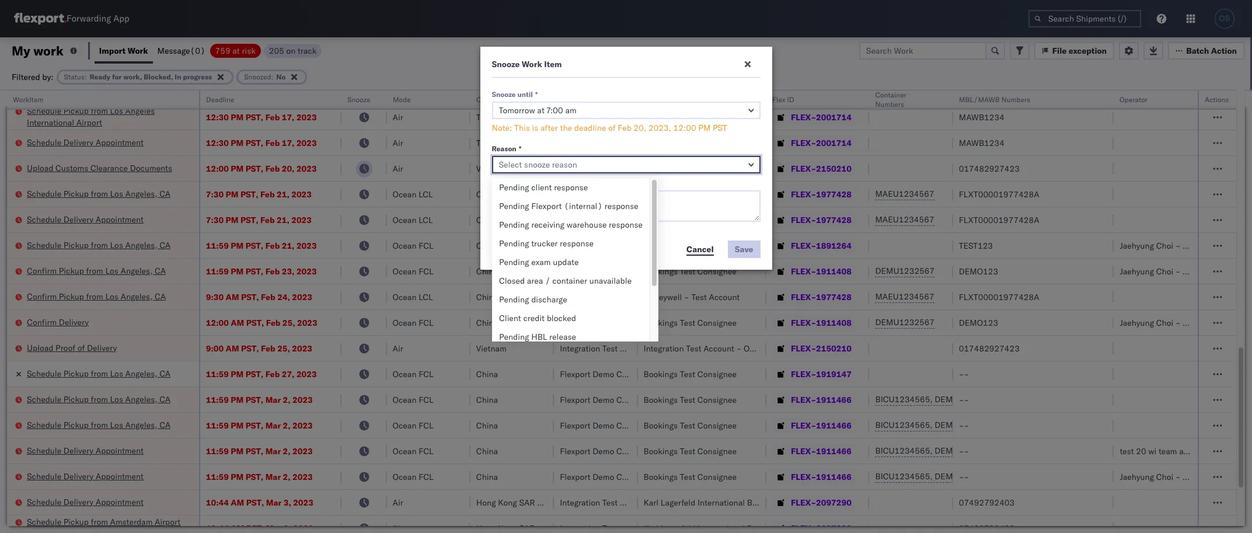 Task type: vqa. For each thing, say whether or not it's contained in the screenshot.


Task type: locate. For each thing, give the bounding box(es) containing it.
7:30 down 12:00 pm pst, feb 20, 2023
[[206, 189, 224, 199]]

0 horizontal spatial :
[[84, 72, 87, 81]]

:
[[84, 72, 87, 81], [271, 72, 273, 81]]

1 vertical spatial 7:30
[[206, 215, 224, 225]]

honeywell - test account
[[560, 189, 656, 199], [644, 189, 740, 199], [560, 215, 656, 225], [644, 215, 740, 225], [560, 292, 656, 302], [644, 292, 740, 302]]

angeles, for second "schedule pickup from los angeles, ca" 'button'
[[125, 240, 157, 250]]

workitem button
[[7, 93, 187, 105]]

0 vertical spatial digital
[[777, 112, 801, 122]]

0 vertical spatial confirm pickup from los angeles, ca link
[[27, 265, 166, 276]]

1 maeu1234567 from the top
[[875, 189, 934, 199]]

21, down 12:00 pm pst, feb 20, 2023
[[277, 189, 289, 199]]

flex-1911408 button
[[772, 263, 854, 279], [772, 263, 854, 279], [772, 314, 854, 331], [772, 314, 854, 331]]

note: this is after the deadline of feb 20, 2023, 12:00 pm pst
[[492, 123, 727, 133]]

mbltest1234
[[959, 86, 1014, 97]]

2023 for confirm delivery link
[[297, 317, 317, 328]]

bookings test consignee
[[560, 240, 653, 251], [644, 240, 737, 251], [560, 266, 653, 276], [644, 266, 737, 276], [560, 317, 653, 328], [644, 317, 737, 328], [644, 369, 737, 379], [644, 394, 737, 405], [644, 420, 737, 431], [644, 446, 737, 456], [644, 471, 737, 482]]

ocean
[[393, 86, 417, 97], [393, 189, 417, 199], [393, 215, 417, 225], [393, 240, 417, 251], [393, 266, 417, 276], [393, 292, 417, 302], [393, 317, 417, 328], [393, 369, 417, 379], [393, 394, 417, 405], [393, 420, 417, 431], [393, 446, 417, 456], [393, 471, 417, 482]]

Search Work text field
[[859, 42, 987, 59]]

los for confirm pickup from los angeles, ca button for 9:30 am pst, feb 24, 2023
[[105, 291, 118, 302]]

flex-1911466
[[791, 394, 852, 405], [791, 420, 852, 431], [791, 446, 852, 456], [791, 471, 852, 482]]

: left ready
[[84, 72, 87, 81]]

no
[[276, 72, 286, 81]]

schedule pickup from los angeles, ca button
[[27, 188, 171, 201], [27, 239, 171, 252], [27, 393, 171, 406], [27, 419, 171, 432]]

pending left the 'receiving'
[[499, 220, 529, 230]]

4 resize handle column header from the left
[[456, 90, 470, 533]]

12:00
[[673, 123, 696, 133], [206, 163, 229, 174], [206, 317, 229, 328]]

13 flex- from the top
[[791, 394, 816, 405]]

1 1911408 from the top
[[816, 266, 852, 276]]

am right 10:44
[[231, 497, 244, 508]]

discharge
[[531, 294, 567, 305]]

: left no in the left of the page
[[271, 72, 273, 81]]

1 vertical spatial mawb1234
[[959, 137, 1005, 148]]

3 11:59 from the top
[[206, 266, 229, 276]]

pickup inside schedule pickup from amsterdam airport schiphol, haarlemmermeer, netherlands
[[64, 516, 89, 527]]

client inside button
[[560, 95, 579, 104]]

ocean for confirm pickup from los angeles, ca link associated with 9:30 am pst, feb 24, 2023
[[393, 292, 417, 302]]

5 demo from the top
[[593, 471, 614, 482]]

2 vertical spatial flex-1977428
[[791, 292, 852, 302]]

hong kong sar china
[[476, 497, 559, 508]]

response down pending receiving warehouse response
[[560, 238, 594, 249]]

flex- for upload proof of delivery link
[[791, 343, 816, 353]]

2023 for 1st the schedule pickup from los angeles, ca link from the top of the page
[[291, 189, 312, 199]]

from for confirm pickup from los angeles, ca link associated with 9:30 am pst, feb 24, 2023
[[86, 291, 103, 302]]

is
[[532, 123, 538, 133]]

karl lagerfeld international b.v c/o bleckmann
[[644, 497, 820, 508]]

1 vertical spatial 12:30
[[206, 137, 229, 148]]

maeu1234567 for schedule pickup from los angeles, ca
[[875, 189, 934, 199]]

2 flex-1911408 from the top
[[791, 317, 852, 328]]

1 vertical spatial digital
[[777, 137, 801, 148]]

1 vertical spatial 12:00
[[206, 163, 229, 174]]

flexport demo consignee for second schedule delivery appointment link from the bottom
[[560, 471, 656, 482]]

mar
[[265, 394, 281, 405], [265, 420, 281, 431], [265, 446, 281, 456], [265, 471, 281, 482], [266, 497, 282, 508]]

response right (internal)
[[605, 201, 639, 211]]

0 horizontal spatial international
[[27, 117, 74, 128]]

credit
[[523, 313, 545, 323]]

1 confirm from the top
[[27, 265, 57, 276]]

ocean for confirm delivery link
[[393, 317, 417, 328]]

hong
[[476, 497, 496, 508]]

mar for second schedule delivery appointment link from the bottom
[[265, 471, 281, 482]]

1 vertical spatial flex-1911408
[[791, 317, 852, 328]]

3 appointment from the top
[[96, 214, 144, 224]]

pickup for second the schedule pickup from los angeles, ca link from the top of the page
[[64, 240, 89, 250]]

0 vertical spatial vietnam
[[476, 163, 507, 174]]

demo
[[593, 369, 614, 379], [593, 394, 614, 405], [593, 420, 614, 431], [593, 446, 614, 456], [593, 471, 614, 482]]

additional
[[492, 179, 527, 187]]

1 schedule delivery appointment link from the top
[[27, 85, 144, 97]]

11:59
[[206, 86, 229, 97], [206, 240, 229, 251], [206, 266, 229, 276], [206, 369, 229, 379], [206, 394, 229, 405], [206, 420, 229, 431], [206, 446, 229, 456], [206, 471, 229, 482]]

4 demo from the top
[[593, 446, 614, 456]]

0 vertical spatial confirm pickup from los angeles, ca button
[[27, 265, 166, 278]]

2 bicu1234565, from the top
[[875, 420, 933, 430]]

8 fcl from the top
[[419, 471, 433, 482]]

upload inside "button"
[[27, 163, 53, 173]]

0 horizontal spatial 20,
[[282, 163, 294, 174]]

haarlemmermeer,
[[64, 528, 131, 533]]

resize handle column header for flex id button
[[856, 90, 870, 533]]

pending flexport (internal) response
[[499, 201, 639, 211]]

ocean lcl
[[393, 86, 433, 97], [393, 189, 433, 199], [393, 215, 433, 225], [393, 292, 433, 302]]

resize handle column header
[[185, 90, 199, 533], [328, 90, 342, 533], [373, 90, 387, 533], [456, 90, 470, 533], [540, 90, 554, 533], [624, 90, 638, 533], [753, 90, 767, 533], [856, 90, 870, 533], [939, 90, 953, 533], [1100, 90, 1114, 533], [1184, 90, 1198, 533], [1223, 90, 1237, 533]]

1 1977428 from the top
[[816, 189, 852, 199]]

1 horizontal spatial *
[[535, 90, 538, 99]]

pst
[[713, 123, 727, 133]]

1 vertical spatial of
[[77, 342, 85, 353]]

response right warehouse
[[609, 220, 643, 230]]

fcl
[[419, 240, 433, 251], [419, 266, 433, 276], [419, 317, 433, 328], [419, 369, 433, 379], [419, 394, 433, 405], [419, 420, 433, 431], [419, 446, 433, 456], [419, 471, 433, 482]]

4 air from the top
[[393, 343, 403, 353]]

1 confirm pickup from los angeles, ca link from the top
[[27, 265, 166, 276]]

3 1977428 from the top
[[816, 292, 852, 302]]

confirm pickup from los angeles, ca button
[[27, 265, 166, 278], [27, 290, 166, 303]]

airport inside schedule pickup from amsterdam airport schiphol, haarlemmermeer, netherlands
[[155, 516, 181, 527]]

6 flex- from the top
[[791, 215, 816, 225]]

action
[[1211, 45, 1237, 56]]

1 7:30 from the top
[[206, 189, 224, 199]]

0 vertical spatial 25,
[[282, 317, 295, 328]]

7 fcl from the top
[[419, 446, 433, 456]]

1 vertical spatial 7:30 pm pst, feb 21, 2023
[[206, 215, 312, 225]]

3 schedule delivery appointment button from the top
[[27, 213, 144, 226]]

1977428 for confirm pickup from los angeles, ca
[[816, 292, 852, 302]]

1 horizontal spatial 20,
[[634, 123, 646, 133]]

ca for third the schedule pickup from los angeles, ca link from the bottom of the page
[[159, 368, 171, 379]]

3 confirm from the top
[[27, 317, 57, 327]]

numbers inside container numbers
[[875, 100, 904, 109]]

pending down additional
[[499, 201, 529, 211]]

airport up netherlands
[[155, 516, 181, 527]]

1 vertical spatial 1911408
[[816, 317, 852, 328]]

air for upload proof of delivery link
[[393, 343, 403, 353]]

china for 1st the schedule pickup from los angeles, ca link from the top of the page
[[476, 189, 498, 199]]

07492792403
[[959, 497, 1015, 508]]

thailand down note:
[[476, 137, 508, 148]]

1 vertical spatial confirm pickup from los angeles, ca button
[[27, 290, 166, 303]]

maeu1234567 for confirm pickup from los angeles, ca
[[875, 291, 934, 302]]

5 pending from the top
[[499, 257, 529, 267]]

documents
[[130, 163, 172, 173]]

resize handle column header for origin country button
[[540, 90, 554, 533]]

3 flex- from the top
[[791, 137, 816, 148]]

schedule pickup from amsterdam airport schiphol, haarlemmermeer, netherlands link
[[27, 516, 184, 533]]

client name button
[[554, 93, 626, 105]]

item
[[544, 59, 562, 69]]

progress
[[183, 72, 212, 81]]

1 vertical spatial international
[[698, 497, 745, 508]]

pending for pending discharge
[[499, 294, 529, 305]]

0 horizontal spatial airport
[[76, 117, 102, 128]]

pending exam update
[[499, 257, 579, 267]]

7:30 pm pst, feb 21, 2023 up 11:59 pm pst, feb 21, 2023
[[206, 215, 312, 225]]

21, up the 23,
[[282, 240, 294, 251]]

1 vertical spatial work
[[522, 59, 542, 69]]

deadline
[[206, 95, 234, 104]]

0 vertical spatial 12:30
[[206, 112, 229, 122]]

8 11:59 from the top
[[206, 471, 229, 482]]

11 ocean from the top
[[393, 446, 417, 456]]

ca for confirm pickup from los angeles, ca link corresponding to 11:59 pm pst, feb 23, 2023
[[155, 265, 166, 276]]

4 flex-1911466 from the top
[[791, 471, 852, 482]]

confirm for 9:30 am pst, feb 24, 2023
[[27, 291, 57, 302]]

17 flex- from the top
[[791, 497, 816, 508]]

2 confirm pickup from los angeles, ca button from the top
[[27, 290, 166, 303]]

6 schedule delivery appointment button from the top
[[27, 496, 144, 509]]

flexport inside list box
[[531, 201, 562, 211]]

from inside schedule pickup from los angeles international airport
[[91, 105, 108, 116]]

2 flxt00001977428a from the top
[[959, 215, 1040, 225]]

my
[[12, 42, 30, 59]]

resize handle column header for container numbers button
[[939, 90, 953, 533]]

import
[[99, 45, 126, 56]]

5 flexport demo consignee from the top
[[560, 471, 656, 482]]

actions
[[1205, 95, 1229, 104]]

list box
[[492, 178, 650, 421]]

flex-1911408 for 11:59 pm pst, feb 23, 2023
[[791, 266, 852, 276]]

mbl/mawb numbers
[[959, 95, 1030, 104]]

forwarding
[[67, 13, 111, 24]]

delivery inside confirm delivery link
[[59, 317, 89, 327]]

2023 for first the schedule pickup from los angeles, ca link from the bottom of the page
[[293, 420, 313, 431]]

upload left customs
[[27, 163, 53, 173]]

schedule pickup from los angeles, ca for fourth "schedule pickup from los angeles, ca" 'button'
[[27, 419, 171, 430]]

2 air from the top
[[393, 137, 403, 148]]

international down "workitem"
[[27, 117, 74, 128]]

from inside schedule pickup from amsterdam airport schiphol, haarlemmermeer, netherlands
[[91, 516, 108, 527]]

11 resize handle column header from the left
[[1184, 90, 1198, 533]]

0 vertical spatial *
[[535, 90, 538, 99]]

7:30 pm pst, feb 21, 2023 down 12:00 pm pst, feb 20, 2023
[[206, 189, 312, 199]]

ocean for first the schedule pickup from los angeles, ca link from the bottom of the page
[[393, 420, 417, 431]]

14 flex- from the top
[[791, 420, 816, 431]]

2023 for second schedule delivery appointment link from the bottom
[[293, 471, 313, 482]]

2 12:30 pm pst, feb 17, 2023 from the top
[[206, 137, 317, 148]]

numbers right "mbl/mawb"
[[1002, 95, 1030, 104]]

1 2001714 from the top
[[816, 112, 852, 122]]

closed
[[499, 276, 525, 286]]

1911408 down the 1891264
[[816, 266, 852, 276]]

file exception button
[[1034, 42, 1115, 59], [1034, 42, 1115, 59]]

0 vertical spatial 20,
[[634, 123, 646, 133]]

12:30
[[206, 112, 229, 122], [206, 137, 229, 148]]

17, down 16,
[[282, 112, 294, 122]]

1 vertical spatial 21,
[[277, 215, 289, 225]]

0 vertical spatial upload
[[27, 163, 53, 173]]

12:30 pm pst, feb 17, 2023
[[206, 112, 317, 122], [206, 137, 317, 148]]

ocean lcl for schedule pickup from los angeles, ca
[[393, 189, 433, 199]]

1 vertical spatial airport
[[155, 516, 181, 527]]

vietnam up additional
[[476, 163, 507, 174]]

flexport demo consignee
[[560, 369, 656, 379], [560, 394, 656, 405], [560, 420, 656, 431], [560, 446, 656, 456], [560, 471, 656, 482]]

2 ocean lcl from the top
[[393, 189, 433, 199]]

confirm pickup from los angeles, ca link for 9:30 am pst, feb 24, 2023
[[27, 290, 166, 302]]

bicu1234565, demu1232567 for first the schedule pickup from los angeles, ca link from the bottom of the page
[[875, 420, 994, 430]]

2001714 down flex id button
[[816, 137, 852, 148]]

1 horizontal spatial numbers
[[1002, 95, 1030, 104]]

snooze for until
[[492, 90, 516, 99]]

work inside button
[[128, 45, 148, 56]]

7:30 pm pst, feb 21, 2023 for schedule delivery appointment
[[206, 215, 312, 225]]

1 horizontal spatial of
[[608, 123, 616, 133]]

11:59 pm pst, feb 16, 2023
[[206, 86, 317, 97]]

upload left proof
[[27, 342, 53, 353]]

0 vertical spatial 1977428
[[816, 189, 852, 199]]

of right proof
[[77, 342, 85, 353]]

resize handle column header for the mode button
[[456, 90, 470, 533]]

017482927423 for 9:00 am pst, feb 25, 2023
[[959, 343, 1020, 353]]

confirm up proof
[[27, 317, 57, 327]]

confirm for 11:59 pm pst, feb 23, 2023
[[27, 265, 57, 276]]

3 maeu1234567 from the top
[[875, 291, 934, 302]]

25, up 27,
[[277, 343, 290, 353]]

2023
[[297, 86, 317, 97], [297, 112, 317, 122], [297, 137, 317, 148], [297, 163, 317, 174], [291, 189, 312, 199], [291, 215, 312, 225], [297, 240, 317, 251], [297, 266, 317, 276], [292, 292, 312, 302], [297, 317, 317, 328], [292, 343, 312, 353], [297, 369, 317, 379], [293, 394, 313, 405], [293, 420, 313, 431], [293, 446, 313, 456], [293, 471, 313, 482], [293, 497, 313, 508]]

work left item
[[522, 59, 542, 69]]

demu1232567 for fourth the schedule pickup from los angeles, ca link from the top
[[935, 394, 994, 405]]

0 vertical spatial thailand
[[476, 112, 508, 122]]

international inside schedule pickup from los angeles international airport
[[27, 117, 74, 128]]

1 vertical spatial 12:30 pm pst, feb 17, 2023
[[206, 137, 317, 148]]

0 vertical spatial work
[[128, 45, 148, 56]]

0 horizontal spatial client
[[499, 313, 521, 323]]

1 vertical spatial confirm pickup from los angeles, ca
[[27, 291, 166, 302]]

2 confirm pickup from los angeles, ca link from the top
[[27, 290, 166, 302]]

pickup for schedule pickup from amsterdam airport schiphol, haarlemmermeer, netherlands link
[[64, 516, 89, 527]]

1 vertical spatial flex-1977428
[[791, 215, 852, 225]]

0 vertical spatial international
[[27, 117, 74, 128]]

1977428 for schedule pickup from los angeles, ca
[[816, 189, 852, 199]]

11:59 pm pst, mar 2, 2023
[[206, 394, 313, 405], [206, 420, 313, 431], [206, 446, 313, 456], [206, 471, 313, 482]]

pending left client
[[499, 182, 529, 193]]

track
[[298, 45, 317, 56]]

pending for pending receiving warehouse response
[[499, 220, 529, 230]]

deadline button
[[200, 93, 330, 105]]

5 flex- from the top
[[791, 189, 816, 199]]

schedule delivery appointment
[[27, 86, 144, 96], [27, 137, 144, 147], [27, 214, 144, 224], [27, 445, 144, 456], [27, 471, 144, 481], [27, 497, 144, 507]]

0 vertical spatial client
[[560, 95, 579, 104]]

Tomorrow at 7:00 am text field
[[492, 102, 760, 119]]

consignee
[[644, 95, 677, 104], [614, 240, 653, 251], [698, 240, 737, 251], [614, 266, 653, 276], [698, 266, 737, 276], [614, 317, 653, 328], [698, 317, 737, 328], [616, 369, 656, 379], [698, 369, 737, 379], [616, 394, 656, 405], [698, 394, 737, 405], [616, 420, 656, 431], [698, 420, 737, 431], [616, 446, 656, 456], [698, 446, 737, 456], [616, 471, 656, 482], [698, 471, 737, 482]]

pending for pending hbl release
[[499, 332, 529, 342]]

0 vertical spatial 1911408
[[816, 266, 852, 276]]

2 2, from the top
[[283, 420, 291, 431]]

am right 9:00
[[226, 343, 239, 353]]

flex-2150210 for 12:00 pm pst, feb 20, 2023
[[791, 163, 852, 174]]

*
[[535, 90, 538, 99], [519, 144, 521, 153]]

9 resize handle column header from the left
[[939, 90, 953, 533]]

comments
[[529, 179, 564, 187]]

0 vertical spatial flex-1911408
[[791, 266, 852, 276]]

* right until
[[535, 90, 538, 99]]

lcl for confirm pickup from los angeles, ca
[[419, 292, 433, 302]]

in
[[175, 72, 181, 81]]

2, for fourth schedule delivery appointment link from the top of the page
[[283, 446, 291, 456]]

3 ocean lcl from the top
[[393, 215, 433, 225]]

confirm pickup from los angeles, ca for 11:59
[[27, 265, 166, 276]]

schedule delivery appointment for 1st schedule delivery appointment link from the top of the page
[[27, 86, 144, 96]]

1 vertical spatial western
[[744, 137, 774, 148]]

thailand up note:
[[476, 112, 508, 122]]

1 vietnam from the top
[[476, 163, 507, 174]]

1 vertical spatial flex-2001714
[[791, 137, 852, 148]]

resize handle column header for mbl/mawb numbers button
[[1100, 90, 1114, 533]]

client left name
[[560, 95, 579, 104]]

flex-1977428 for schedule pickup from los angeles, ca
[[791, 189, 852, 199]]

0 vertical spatial mawb1234
[[959, 112, 1005, 122]]

closed area / container unavailable
[[499, 276, 632, 286]]

21, up 11:59 pm pst, feb 21, 2023
[[277, 215, 289, 225]]

client left credit
[[499, 313, 521, 323]]

flex- for confirm pickup from los angeles, ca link corresponding to 11:59 pm pst, feb 23, 2023
[[791, 266, 816, 276]]

sar
[[519, 497, 535, 508]]

3 flexport demo consignee from the top
[[560, 420, 656, 431]]

0 vertical spatial 12:30 pm pst, feb 17, 2023
[[206, 112, 317, 122]]

1 resize handle column header from the left
[[185, 90, 199, 533]]

ocean for fourth schedule delivery appointment link from the top of the page
[[393, 446, 417, 456]]

2 : from the left
[[271, 72, 273, 81]]

integration test account - western digital down pst
[[644, 137, 801, 148]]

5 -- from the top
[[959, 471, 969, 482]]

1 2, from the top
[[283, 394, 291, 405]]

lcl for schedule pickup from los angeles, ca
[[419, 189, 433, 199]]

pending up "closed"
[[499, 257, 529, 267]]

1 vertical spatial upload
[[27, 342, 53, 353]]

demo123 for 12:00 am pst, feb 25, 2023
[[959, 317, 998, 328]]

2 vertical spatial 12:00
[[206, 317, 229, 328]]

numbers down the container
[[875, 100, 904, 109]]

--
[[959, 369, 969, 379], [959, 394, 969, 405], [959, 420, 969, 431], [959, 446, 969, 456], [959, 471, 969, 482]]

11:59 pm pst, mar 2, 2023 for fourth the schedule pickup from los angeles, ca link from the top
[[206, 394, 313, 405]]

7 flex- from the top
[[791, 240, 816, 251]]

1 vertical spatial 2150210
[[816, 343, 852, 353]]

1 vertical spatial 25,
[[277, 343, 290, 353]]

0 vertical spatial airport
[[76, 117, 102, 128]]

2023 for fourth the schedule pickup from los angeles, ca link from the top
[[293, 394, 313, 405]]

am up 9:00 am pst, feb 25, 2023
[[231, 317, 244, 328]]

work right "import"
[[128, 45, 148, 56]]

1 vertical spatial 1977428
[[816, 215, 852, 225]]

1 flex-2150210 from the top
[[791, 163, 852, 174]]

exception
[[1069, 45, 1107, 56]]

7:30 up 11:59 pm pst, feb 21, 2023
[[206, 215, 224, 225]]

25, down "24,"
[[282, 317, 295, 328]]

from for second the schedule pickup from los angeles, ca link from the top of the page
[[91, 240, 108, 250]]

6 pending from the top
[[499, 294, 529, 305]]

0 horizontal spatial numbers
[[875, 100, 904, 109]]

flxt00001977428a
[[959, 189, 1040, 199], [959, 215, 1040, 225], [959, 292, 1040, 302]]

17, up 12:00 pm pst, feb 20, 2023
[[282, 137, 294, 148]]

am right the 9:30 in the bottom of the page
[[226, 292, 239, 302]]

3 demo from the top
[[593, 420, 614, 431]]

consignee inside consignee button
[[644, 95, 677, 104]]

am for 9:00
[[226, 343, 239, 353]]

maeu1234567
[[875, 189, 934, 199], [875, 214, 934, 225], [875, 291, 934, 302]]

1 vertical spatial integration test account - western digital
[[644, 137, 801, 148]]

0 vertical spatial flex-2150210
[[791, 163, 852, 174]]

flex-2001714
[[791, 112, 852, 122], [791, 137, 852, 148]]

7:30
[[206, 189, 224, 199], [206, 215, 224, 225]]

1 vertical spatial confirm
[[27, 291, 57, 302]]

0 vertical spatial 7:30 pm pst, feb 21, 2023
[[206, 189, 312, 199]]

0 vertical spatial 17,
[[282, 112, 294, 122]]

response up pending flexport (internal) response
[[554, 182, 588, 193]]

1 flex-2001714 from the top
[[791, 112, 852, 122]]

0 horizontal spatial *
[[519, 144, 521, 153]]

pm
[[231, 86, 244, 97], [231, 112, 244, 122], [698, 123, 711, 133], [231, 137, 244, 148], [231, 163, 244, 174], [226, 189, 239, 199], [226, 215, 239, 225], [231, 240, 244, 251], [231, 266, 244, 276], [231, 369, 244, 379], [231, 394, 244, 405], [231, 420, 244, 431], [231, 446, 244, 456], [231, 471, 244, 482]]

client for client credit blocked
[[499, 313, 521, 323]]

2 vertical spatial maeu1234567
[[875, 291, 934, 302]]

numbers
[[1002, 95, 1030, 104], [875, 100, 904, 109]]

0 vertical spatial demo123
[[959, 266, 998, 276]]

flxt00001977428a for schedule delivery appointment
[[959, 215, 1040, 225]]

12:30 pm pst, feb 17, 2023 down deadline button
[[206, 112, 317, 122]]

2 schedule delivery appointment from the top
[[27, 137, 144, 147]]

upload inside button
[[27, 342, 53, 353]]

1 vertical spatial flxt00001977428a
[[959, 215, 1040, 225]]

upload customs clearance documents button
[[27, 162, 172, 175]]

bicu1234565, demu1232567 for second schedule delivery appointment link from the bottom
[[875, 471, 994, 482]]

pending for pending flexport (internal) response
[[499, 201, 529, 211]]

flex-1911408 up flex-1919147
[[791, 317, 852, 328]]

digital
[[777, 112, 801, 122], [777, 137, 801, 148]]

confirm up confirm delivery link
[[27, 265, 57, 276]]

1 vertical spatial confirm pickup from los angeles, ca link
[[27, 290, 166, 302]]

0 vertical spatial of
[[608, 123, 616, 133]]

lagerfeld
[[661, 497, 696, 508]]

pending left trucker
[[499, 238, 529, 249]]

1 vertical spatial flex-2150210
[[791, 343, 852, 353]]

airport down the workitem button on the left of the page
[[76, 117, 102, 128]]

flexport demo consignee for fourth schedule delivery appointment link from the top of the page
[[560, 446, 656, 456]]

2 digital from the top
[[777, 137, 801, 148]]

1 horizontal spatial client
[[560, 95, 579, 104]]

6 ocean from the top
[[393, 292, 417, 302]]

3 pending from the top
[[499, 220, 529, 230]]

4 schedule delivery appointment link from the top
[[27, 445, 144, 456]]

2 flexport demo consignee from the top
[[560, 394, 656, 405]]

1 vertical spatial thailand
[[476, 137, 508, 148]]

operator
[[1120, 95, 1148, 104]]

2001714 down 1988285
[[816, 112, 852, 122]]

flex id button
[[767, 93, 858, 105]]

5 schedule delivery appointment from the top
[[27, 471, 144, 481]]

of right deadline
[[608, 123, 616, 133]]

2 vertical spatial 1977428
[[816, 292, 852, 302]]

1 vertical spatial client
[[499, 313, 521, 323]]

flex- for confirm pickup from los angeles, ca link associated with 9:30 am pst, feb 24, 2023
[[791, 292, 816, 302]]

11:59 pm pst, mar 2, 2023 for fourth schedule delivery appointment link from the top of the page
[[206, 446, 313, 456]]

0 vertical spatial 7:30
[[206, 189, 224, 199]]

0 vertical spatial confirm pickup from los angeles, ca
[[27, 265, 166, 276]]

12:30 pm pst, feb 17, 2023 up 12:00 pm pst, feb 20, 2023
[[206, 137, 317, 148]]

0 vertical spatial 017482927423
[[959, 163, 1020, 174]]

2 upload from the top
[[27, 342, 53, 353]]

1 vertical spatial vietnam
[[476, 343, 507, 353]]

1911408 for 11:59 pm pst, feb 23, 2023
[[816, 266, 852, 276]]

1977428 for schedule delivery appointment
[[816, 215, 852, 225]]

0 vertical spatial flxt00001977428a
[[959, 189, 1040, 199]]

0 vertical spatial western
[[744, 112, 774, 122]]

pending trucker response
[[499, 238, 594, 249]]

3 lcl from the top
[[419, 215, 433, 225]]

1911408 up 1919147
[[816, 317, 852, 328]]

nyku9743990
[[875, 86, 933, 96]]

1 vertical spatial 20,
[[282, 163, 294, 174]]

1 vertical spatial 2001714
[[816, 137, 852, 148]]

mar for 6th schedule delivery appointment link
[[266, 497, 282, 508]]

2 demo from the top
[[593, 394, 614, 405]]

9:00
[[206, 343, 224, 353]]

4 11:59 pm pst, mar 2, 2023 from the top
[[206, 471, 313, 482]]

1 flex-1977428 from the top
[[791, 189, 852, 199]]

0 vertical spatial 2001714
[[816, 112, 852, 122]]

flex-1911408 down flex-1891264
[[791, 266, 852, 276]]

flexport demo consignee for fourth the schedule pickup from los angeles, ca link from the top
[[560, 394, 656, 405]]

0 vertical spatial confirm
[[27, 265, 57, 276]]

4 2, from the top
[[283, 471, 291, 482]]

pickup for confirm pickup from los angeles, ca link associated with 9:30 am pst, feb 24, 2023
[[59, 291, 84, 302]]

2 vertical spatial flxt00001977428a
[[959, 292, 1040, 302]]

2 ocean from the top
[[393, 189, 417, 199]]

angeles, for fourth "schedule pickup from los angeles, ca" 'button'
[[125, 419, 157, 430]]

7 ocean from the top
[[393, 317, 417, 328]]

0 vertical spatial 2150210
[[816, 163, 852, 174]]

angeles, for 1st "schedule pickup from los angeles, ca" 'button'
[[125, 188, 157, 199]]

17,
[[282, 112, 294, 122], [282, 137, 294, 148]]

flex- for 6th schedule delivery appointment link
[[791, 497, 816, 508]]

1 horizontal spatial airport
[[155, 516, 181, 527]]

1 vertical spatial demo123
[[959, 317, 998, 328]]

upload for upload proof of delivery
[[27, 342, 53, 353]]

confirm pickup from los angeles, ca for 9:30
[[27, 291, 166, 302]]

0 horizontal spatial work
[[128, 45, 148, 56]]

flex- for confirm delivery link
[[791, 317, 816, 328]]

pickup for fourth the schedule pickup from los angeles, ca link from the top
[[64, 394, 89, 404]]

honeywell
[[560, 189, 598, 199], [644, 189, 682, 199], [560, 215, 598, 225], [644, 215, 682, 225], [560, 292, 598, 302], [644, 292, 682, 302]]

international left b.v
[[698, 497, 745, 508]]

1 horizontal spatial :
[[271, 72, 273, 81]]

0 vertical spatial maeu1234567
[[875, 189, 934, 199]]

2 017482927423 from the top
[[959, 343, 1020, 353]]

7:30 pm pst, feb 21, 2023
[[206, 189, 312, 199], [206, 215, 312, 225]]

upload proof of delivery
[[27, 342, 117, 353]]

1 horizontal spatial work
[[522, 59, 542, 69]]

schedule inside schedule pickup from amsterdam airport schiphol, haarlemmermeer, netherlands
[[27, 516, 61, 527]]

flex-1911466 button
[[772, 391, 854, 408], [772, 391, 854, 408], [772, 417, 854, 433], [772, 417, 854, 433], [772, 443, 854, 459], [772, 443, 854, 459], [772, 469, 854, 485], [772, 469, 854, 485]]

snoozed
[[244, 72, 271, 81]]

mode
[[393, 95, 411, 104]]

11:59 pm pst, mar 2, 2023 for second schedule delivery appointment link from the bottom
[[206, 471, 313, 482]]

confirm up confirm delivery
[[27, 291, 57, 302]]

1977428
[[816, 189, 852, 199], [816, 215, 852, 225], [816, 292, 852, 302]]

1 vertical spatial 017482927423
[[959, 343, 1020, 353]]

0 vertical spatial 21,
[[277, 189, 289, 199]]

feb
[[265, 86, 280, 97], [265, 112, 280, 122], [618, 123, 632, 133], [265, 137, 280, 148], [265, 163, 280, 174], [260, 189, 275, 199], [260, 215, 275, 225], [265, 240, 280, 251], [265, 266, 280, 276], [261, 292, 275, 302], [266, 317, 280, 328], [261, 343, 275, 353], [265, 369, 280, 379]]

2 western from the top
[[744, 137, 774, 148]]

pickup inside schedule pickup from los angeles international airport
[[64, 105, 89, 116]]

1 vertical spatial maeu1234567
[[875, 214, 934, 225]]

from for schedule pickup from amsterdam airport schiphol, haarlemmermeer, netherlands link
[[91, 516, 108, 527]]

pending left hbl
[[499, 332, 529, 342]]

0 vertical spatial integration test account - western digital
[[644, 112, 801, 122]]

1 12:30 from the top
[[206, 112, 229, 122]]

demo for fourth schedule delivery appointment link from the top of the page
[[593, 446, 614, 456]]

2 confirm pickup from los angeles, ca from the top
[[27, 291, 166, 302]]

test
[[686, 112, 702, 122], [686, 137, 702, 148], [602, 163, 618, 174], [686, 163, 702, 174], [608, 189, 623, 199], [691, 189, 707, 199], [608, 215, 623, 225], [691, 215, 707, 225], [596, 240, 612, 251], [680, 240, 695, 251], [596, 266, 612, 276], [680, 266, 695, 276], [608, 292, 623, 302], [691, 292, 707, 302], [596, 317, 612, 328], [680, 317, 695, 328], [602, 343, 618, 353], [686, 343, 702, 353], [680, 369, 695, 379], [680, 394, 695, 405], [680, 420, 695, 431], [680, 446, 695, 456], [680, 471, 695, 482]]

2001714
[[816, 112, 852, 122], [816, 137, 852, 148]]

confirm inside button
[[27, 317, 57, 327]]

integration test account - western digital up pst
[[644, 112, 801, 122]]

2 vertical spatial confirm
[[27, 317, 57, 327]]

0 vertical spatial flex-2001714
[[791, 112, 852, 122]]

customs
[[56, 163, 88, 173]]

los inside schedule pickup from los angeles international airport
[[110, 105, 123, 116]]

los for confirm pickup from los angeles, ca button corresponding to 11:59 pm pst, feb 23, 2023
[[105, 265, 118, 276]]

vietnam down pending hbl release
[[476, 343, 507, 353]]

1 vertical spatial 17,
[[282, 137, 294, 148]]

pending down "closed"
[[499, 294, 529, 305]]

flex- for 3rd schedule delivery appointment link from the top
[[791, 215, 816, 225]]

0 horizontal spatial of
[[77, 342, 85, 353]]

* right reason
[[519, 144, 521, 153]]

3 1911466 from the top
[[816, 446, 852, 456]]



Task type: describe. For each thing, give the bounding box(es) containing it.
1 11:59 from the top
[[206, 86, 229, 97]]

1 bicu1234565, from the top
[[875, 394, 933, 405]]

6 schedule delivery appointment link from the top
[[27, 496, 144, 508]]

work,
[[123, 72, 142, 81]]

upload for upload customs clearance documents
[[27, 163, 53, 173]]

area
[[527, 276, 543, 286]]

blocked,
[[144, 72, 173, 81]]

4 11:59 from the top
[[206, 369, 229, 379]]

flex- for second schedule delivery appointment link from the bottom
[[791, 471, 816, 482]]

mode button
[[387, 93, 459, 105]]

2023,
[[649, 123, 671, 133]]

7 schedule from the top
[[27, 368, 61, 379]]

1 schedule pickup from los angeles, ca link from the top
[[27, 188, 171, 199]]

4 schedule delivery appointment button from the top
[[27, 445, 144, 457]]

container numbers button
[[870, 88, 942, 109]]

pickup for schedule pickup from los angeles international airport link
[[64, 105, 89, 116]]

12 resize handle column header from the left
[[1223, 90, 1237, 533]]

2 vertical spatial 21,
[[282, 240, 294, 251]]

1 12:30 pm pst, feb 17, 2023 from the top
[[206, 112, 317, 122]]

china for confirm pickup from los angeles, ca link corresponding to 11:59 pm pst, feb 23, 2023
[[476, 266, 498, 276]]

fcl for fourth the schedule pickup from los angeles, ca link from the top
[[419, 394, 433, 405]]

delivery for 1st schedule delivery appointment link from the top of the page
[[64, 86, 94, 96]]

1 flex-1911466 from the top
[[791, 394, 852, 405]]

2 thailand from the top
[[476, 137, 508, 148]]

upload proof of delivery link
[[27, 342, 117, 353]]

flexport. image
[[14, 13, 67, 25]]

numbers for container numbers
[[875, 100, 904, 109]]

am for 9:30
[[226, 292, 239, 302]]

delivery for confirm delivery link
[[59, 317, 89, 327]]

schedule delivery appointment for 3rd schedule delivery appointment link from the top
[[27, 214, 144, 224]]

1 schedule pickup from los angeles, ca button from the top
[[27, 188, 171, 201]]

mar for first the schedule pickup from los angeles, ca link from the bottom of the page
[[265, 420, 281, 431]]

delivery for 3rd schedule delivery appointment link from the top
[[64, 214, 94, 224]]

017482927423 for 12:00 pm pst, feb 20, 2023
[[959, 163, 1020, 174]]

23,
[[282, 266, 294, 276]]

3 bicu1234565, from the top
[[875, 445, 933, 456]]

(internal)
[[564, 201, 603, 211]]

forwarding app
[[67, 13, 129, 24]]

27,
[[282, 369, 294, 379]]

5 appointment from the top
[[96, 471, 144, 481]]

upload customs clearance documents
[[27, 163, 172, 173]]

1 -- from the top
[[959, 369, 969, 379]]

2097290
[[816, 497, 852, 508]]

6 schedule from the top
[[27, 240, 61, 250]]

delivery for 6th schedule delivery appointment link
[[64, 497, 94, 507]]

numbers for mbl/mawb numbers
[[1002, 95, 1030, 104]]

5 schedule delivery appointment button from the top
[[27, 470, 144, 483]]

7:30 for schedule delivery appointment
[[206, 215, 224, 225]]

7 11:59 from the top
[[206, 446, 229, 456]]

import work
[[99, 45, 148, 56]]

for
[[112, 72, 122, 81]]

2 ocean fcl from the top
[[393, 266, 433, 276]]

pending for pending client response
[[499, 182, 529, 193]]

2, for fourth the schedule pickup from los angeles, ca link from the top
[[283, 394, 291, 405]]

los for second "schedule pickup from los angeles, ca" 'button' from the bottom of the page
[[110, 394, 123, 404]]

24,
[[277, 292, 290, 302]]

china for fourth the schedule pickup from los angeles, ca link from the top
[[476, 394, 498, 405]]

clearance
[[90, 163, 128, 173]]

ca for first the schedule pickup from los angeles, ca link from the bottom of the page
[[159, 419, 171, 430]]

4 schedule pickup from los angeles, ca link from the top
[[27, 393, 171, 405]]

3 schedule pickup from los angeles, ca from the top
[[27, 368, 171, 379]]

list box containing pending client response
[[492, 178, 650, 421]]

client credit blocked
[[499, 313, 576, 323]]

(0)
[[190, 45, 205, 56]]

1 lcl from the top
[[419, 86, 433, 97]]

id
[[787, 95, 794, 104]]

2023 for confirm pickup from los angeles, ca link corresponding to 11:59 pm pst, feb 23, 2023
[[297, 266, 317, 276]]

3 ocean fcl from the top
[[393, 317, 433, 328]]

1 horizontal spatial international
[[698, 497, 745, 508]]

fcl for confirm pickup from los angeles, ca link corresponding to 11:59 pm pst, feb 23, 2023
[[419, 266, 433, 276]]

maeu1234567 for schedule delivery appointment
[[875, 214, 934, 225]]

3 -- from the top
[[959, 420, 969, 431]]

the
[[560, 123, 572, 133]]

7 ocean fcl from the top
[[393, 446, 433, 456]]

4 bicu1234565, from the top
[[875, 471, 933, 482]]

test
[[1120, 446, 1134, 456]]

flex- for first the schedule pickup from los angeles, ca link from the bottom of the page
[[791, 420, 816, 431]]

batch action
[[1186, 45, 1237, 56]]

resize handle column header for the client name button
[[624, 90, 638, 533]]

2 12:30 from the top
[[206, 137, 229, 148]]

1 flex- from the top
[[791, 86, 816, 97]]

container
[[552, 276, 587, 286]]

kong
[[498, 497, 517, 508]]

consignee button
[[638, 93, 755, 105]]

from for 1st the schedule pickup from los angeles, ca link from the top of the page
[[91, 188, 108, 199]]

client
[[531, 182, 552, 193]]

demu1232567 for fourth schedule delivery appointment link from the top of the page
[[935, 445, 994, 456]]

12:00 am pst, feb 25, 2023
[[206, 317, 317, 328]]

2 -- from the top
[[959, 394, 969, 405]]

cancel button
[[680, 241, 721, 258]]

1 flexport demo consignee from the top
[[560, 369, 656, 379]]

container numbers
[[875, 90, 907, 109]]

2 flex-1911466 from the top
[[791, 420, 852, 431]]

8 schedule from the top
[[27, 394, 61, 404]]

12:00 pm pst, feb 20, 2023
[[206, 163, 317, 174]]

2150210 for 9:00 am pst, feb 25, 2023
[[816, 343, 852, 353]]

ready
[[90, 72, 110, 81]]

confirm delivery button
[[27, 316, 89, 329]]

2023 for upload proof of delivery link
[[292, 343, 312, 353]]

ocean for fourth the schedule pickup from los angeles, ca link from the top
[[393, 394, 417, 405]]

6 11:59 from the top
[[206, 420, 229, 431]]

schedule pickup from amsterdam airport schiphol, haarlemmermeer, netherlands button
[[27, 516, 184, 533]]

1 digital from the top
[[777, 112, 801, 122]]

am for 12:00
[[231, 317, 244, 328]]

proof
[[56, 342, 75, 353]]

2150210 for 12:00 pm pst, feb 20, 2023
[[816, 163, 852, 174]]

by:
[[42, 72, 53, 82]]

confirm pickup from los angeles, ca button for 9:30 am pst, feb 24, 2023
[[27, 290, 166, 303]]

20
[[1136, 446, 1146, 456]]

2 schedule pickup from los angeles, ca button from the top
[[27, 239, 171, 252]]

12 schedule from the top
[[27, 497, 61, 507]]

note:
[[492, 123, 512, 133]]

11:59 pm pst, feb 27, 2023
[[206, 369, 317, 379]]

on
[[286, 45, 296, 56]]

3 flex-1911466 from the top
[[791, 446, 852, 456]]

11:59 pm pst, feb 23, 2023
[[206, 266, 317, 276]]

12:00 for vietnam
[[206, 163, 229, 174]]

2 flex-2001714 from the top
[[791, 137, 852, 148]]

4 appointment from the top
[[96, 445, 144, 456]]

resize handle column header for consignee button
[[753, 90, 767, 533]]

schedule pickup from los angeles, ca for 1st "schedule pickup from los angeles, ca" 'button'
[[27, 188, 171, 199]]

0 vertical spatial 12:00
[[673, 123, 696, 133]]

pickup for third the schedule pickup from los angeles, ca link from the bottom of the page
[[64, 368, 89, 379]]

release
[[549, 332, 576, 342]]

4 schedule pickup from los angeles, ca button from the top
[[27, 419, 171, 432]]

pending discharge
[[499, 294, 567, 305]]

759 at risk
[[215, 45, 256, 56]]

schedule delivery appointment for 6th schedule delivery appointment link
[[27, 497, 144, 507]]

4 1911466 from the top
[[816, 471, 852, 482]]

name
[[581, 95, 599, 104]]

Max 200 characters text field
[[492, 190, 760, 222]]

air for the upload customs clearance documents link
[[393, 163, 403, 174]]

upload customs clearance documents link
[[27, 162, 172, 174]]

1 ocean fcl from the top
[[393, 240, 433, 251]]

2023 for 3rd schedule delivery appointment link from the top
[[291, 215, 312, 225]]

4 -- from the top
[[959, 446, 969, 456]]

5 11:59 from the top
[[206, 394, 229, 405]]

angeles, for confirm pickup from los angeles, ca button corresponding to 11:59 pm pst, feb 23, 2023
[[121, 265, 153, 276]]

b.v
[[747, 497, 760, 508]]

2 schedule pickup from los angeles, ca link from the top
[[27, 239, 171, 251]]

1 vertical spatial *
[[519, 144, 521, 153]]

snooze until *
[[492, 90, 538, 99]]

confirm pickup from los angeles, ca link for 11:59 pm pst, feb 23, 2023
[[27, 265, 166, 276]]

1 integration test account - western digital from the top
[[644, 112, 801, 122]]

confirm delivery
[[27, 317, 89, 327]]

batch action button
[[1168, 42, 1245, 59]]

country
[[497, 95, 523, 104]]

8 ocean from the top
[[393, 369, 417, 379]]

delivery inside upload proof of delivery link
[[87, 342, 117, 353]]

1 1911466 from the top
[[816, 394, 852, 405]]

pending for pending exam update
[[499, 257, 529, 267]]

schedule pickup from los angeles, ca for second "schedule pickup from los angeles, ca" 'button'
[[27, 240, 171, 250]]

origin country button
[[470, 93, 542, 105]]

china for fourth schedule delivery appointment link from the top of the page
[[476, 446, 498, 456]]

flex-1891264
[[791, 240, 852, 251]]

flxt00001977428a for schedule pickup from los angeles, ca
[[959, 189, 1040, 199]]

work for snooze
[[522, 59, 542, 69]]

4 fcl from the top
[[419, 369, 433, 379]]

2 schedule delivery appointment button from the top
[[27, 136, 144, 149]]

5 schedule from the top
[[27, 214, 61, 224]]

app
[[113, 13, 129, 24]]

schedule pickup from los angeles, ca for second "schedule pickup from los angeles, ca" 'button' from the bottom of the page
[[27, 394, 171, 404]]

confirm delivery link
[[27, 316, 89, 328]]

8 ocean fcl from the top
[[393, 471, 433, 482]]

snoozed : no
[[244, 72, 286, 81]]

2 17, from the top
[[282, 137, 294, 148]]

origin country
[[476, 95, 523, 104]]

test123
[[959, 240, 993, 251]]

message
[[157, 45, 190, 56]]

9 schedule from the top
[[27, 419, 61, 430]]

flex- for the upload customs clearance documents link
[[791, 163, 816, 174]]

flex- for 1st the schedule pickup from los angeles, ca link from the top of the page
[[791, 189, 816, 199]]

2 schedule delivery appointment link from the top
[[27, 136, 144, 148]]

4 ocean fcl from the top
[[393, 369, 433, 379]]

bicu1234565, demu1232567 for fourth schedule delivery appointment link from the top of the page
[[875, 445, 994, 456]]

team
[[1159, 446, 1177, 456]]

10 schedule from the top
[[27, 445, 61, 456]]

3 schedule delivery appointment link from the top
[[27, 213, 144, 225]]

angeles, for second "schedule pickup from los angeles, ca" 'button' from the bottom of the page
[[125, 394, 157, 404]]

los for second "schedule pickup from los angeles, ca" 'button'
[[110, 240, 123, 250]]

airport inside schedule pickup from los angeles international airport
[[76, 117, 102, 128]]

bleckmann
[[778, 497, 820, 508]]

10:44
[[206, 497, 229, 508]]

5 schedule pickup from los angeles, ca link from the top
[[27, 419, 171, 431]]

confirm pickup from los angeles, ca button for 11:59 pm pst, feb 23, 2023
[[27, 265, 166, 278]]

schedule pickup from los angeles international airport button
[[27, 105, 184, 129]]

flex id
[[772, 95, 794, 104]]

china for 3rd schedule delivery appointment link from the top
[[476, 215, 498, 225]]

6 appointment from the top
[[96, 497, 144, 507]]

vietnam for 12:00 pm pst, feb 20, 2023
[[476, 163, 507, 174]]

after
[[541, 123, 558, 133]]

25, for 9:00 am pst, feb 25, 2023
[[277, 343, 290, 353]]

2 appointment from the top
[[96, 137, 144, 147]]

2 integration test account - western digital from the top
[[644, 137, 801, 148]]

amsterdam
[[110, 516, 153, 527]]

2, for first the schedule pickup from los angeles, ca link from the bottom of the page
[[283, 420, 291, 431]]

1 ocean lcl from the top
[[393, 86, 433, 97]]

5 ocean fcl from the top
[[393, 394, 433, 405]]

205 on track
[[269, 45, 317, 56]]

demo for second schedule delivery appointment link from the bottom
[[593, 471, 614, 482]]

from for confirm pickup from los angeles, ca link corresponding to 11:59 pm pst, feb 23, 2023
[[86, 265, 103, 276]]

1 mawb1234 from the top
[[959, 112, 1005, 122]]

6 ocean fcl from the top
[[393, 420, 433, 431]]

ocean for second schedule delivery appointment link from the bottom
[[393, 471, 417, 482]]

ca for 1st the schedule pickup from los angeles, ca link from the top of the page
[[159, 188, 171, 199]]

fcl for second schedule delivery appointment link from the bottom
[[419, 471, 433, 482]]

additional comments (optional)
[[492, 179, 603, 187]]

ocean for 3rd schedule delivery appointment link from the top
[[393, 215, 417, 225]]

demo for first the schedule pickup from los angeles, ca link from the bottom of the page
[[593, 420, 614, 431]]

1 schedule delivery appointment button from the top
[[27, 85, 144, 98]]

flex-1977428 for confirm pickup from los angeles, ca
[[791, 292, 852, 302]]

os button
[[1211, 5, 1238, 32]]

3 schedule pickup from los angeles, ca button from the top
[[27, 393, 171, 406]]

5 schedule delivery appointment link from the top
[[27, 470, 144, 482]]

unavailable
[[590, 276, 632, 286]]

ocean for second the schedule pickup from los angeles, ca link from the top of the page
[[393, 240, 417, 251]]

1 demo from the top
[[593, 369, 614, 379]]

flexport demo consignee for first the schedule pickup from los angeles, ca link from the bottom of the page
[[560, 420, 656, 431]]

Select snooze reason text field
[[492, 156, 760, 173]]

bicu1234565, demu1232567 for fourth the schedule pickup from los angeles, ca link from the top
[[875, 394, 994, 405]]

11 schedule from the top
[[27, 471, 61, 481]]

client name
[[560, 95, 599, 104]]

schedule delivery appointment for fourth schedule delivery appointment link from the top of the page
[[27, 445, 144, 456]]

12 flex- from the top
[[791, 369, 816, 379]]

2 mawb1234 from the top
[[959, 137, 1005, 148]]

11:59 pm pst, feb 21, 2023
[[206, 240, 317, 251]]

netherlands
[[133, 528, 178, 533]]

Search Shipments (/) text field
[[1029, 10, 1141, 27]]

flex
[[772, 95, 785, 104]]

from for fourth the schedule pickup from los angeles, ca link from the top
[[91, 394, 108, 404]]

demu1232567 for first the schedule pickup from los angeles, ca link from the bottom of the page
[[935, 420, 994, 430]]

schedule inside schedule pickup from los angeles international airport
[[27, 105, 61, 116]]

ocean lcl for schedule delivery appointment
[[393, 215, 433, 225]]

of inside button
[[77, 342, 85, 353]]

2 flex- from the top
[[791, 112, 816, 122]]

mar for fourth schedule delivery appointment link from the top of the page
[[265, 446, 281, 456]]

2 11:59 from the top
[[206, 240, 229, 251]]

mbl/mawb
[[959, 95, 1000, 104]]

lcl for schedule delivery appointment
[[419, 215, 433, 225]]

1 western from the top
[[744, 112, 774, 122]]

c/o
[[762, 497, 776, 508]]

1 appointment from the top
[[96, 86, 144, 96]]

snooze for work
[[492, 59, 520, 69]]

angeles, for confirm pickup from los angeles, ca button for 9:30 am pst, feb 24, 2023
[[121, 291, 153, 302]]

3 resize handle column header from the left
[[373, 90, 387, 533]]

reason
[[492, 144, 516, 153]]

3 schedule pickup from los angeles, ca link from the top
[[27, 368, 171, 379]]

: for status
[[84, 72, 87, 81]]

china for confirm delivery link
[[476, 317, 498, 328]]

my work
[[12, 42, 64, 59]]

until
[[518, 90, 533, 99]]

work
[[33, 42, 64, 59]]

2 2001714 from the top
[[816, 137, 852, 148]]

3 schedule from the top
[[27, 137, 61, 147]]

batch
[[1186, 45, 1209, 56]]

1 thailand from the top
[[476, 112, 508, 122]]

4 schedule from the top
[[27, 188, 61, 199]]



